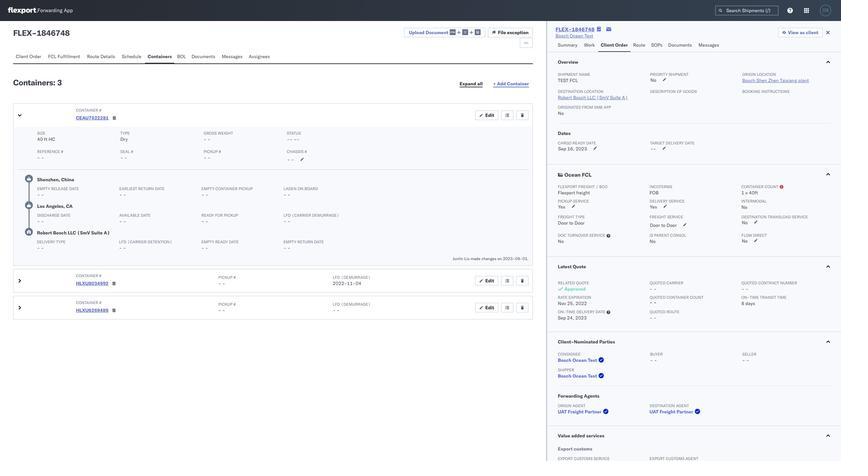 Task type: locate. For each thing, give the bounding box(es) containing it.
empty for empty release date - -
[[37, 186, 50, 191]]

robert up delivery type - -
[[37, 230, 52, 236]]

uat freight partner down destination agent
[[650, 409, 694, 415]]

target delivery date
[[650, 141, 695, 146]]

empty inside 'empty container pickup - -'
[[202, 186, 214, 191]]

1 vertical spatial (demurrage)
[[341, 302, 371, 307]]

(carrier down laden on board - -
[[292, 213, 311, 218]]

uat freight partner link down "origin agent"
[[558, 409, 610, 416]]

date inside the empty release date - -
[[69, 186, 79, 191]]

bosch ocean test for shipper
[[558, 373, 597, 379]]

robert inside destination location robert bosch llc (smv suite a)
[[558, 95, 572, 101]]

(smv
[[597, 95, 609, 101], [77, 230, 90, 236]]

0 vertical spatial (demurrage)
[[341, 275, 371, 280]]

type for door to door
[[576, 215, 585, 220]]

yes down fob
[[650, 204, 658, 210]]

sep left 24,
[[558, 315, 566, 321]]

date for earliest return date - -
[[155, 186, 165, 191]]

1 partner from the left
[[585, 409, 602, 415]]

is
[[650, 233, 654, 238]]

1 container # from the top
[[76, 108, 102, 113]]

empty container pickup - -
[[202, 186, 253, 198]]

lfd inside lfd (carrier demurrage) - -
[[284, 213, 291, 218]]

schedule
[[122, 54, 141, 59]]

ready
[[573, 141, 586, 146], [215, 240, 228, 245]]

carrier
[[667, 281, 684, 286]]

type down robert bosch llc (smv suite a)
[[56, 240, 66, 245]]

bosch ocean test link up summary
[[556, 33, 593, 39]]

lfd for -
[[333, 302, 340, 307]]

origin up booking
[[743, 72, 756, 77]]

flow direct
[[742, 233, 767, 238]]

freight service
[[650, 215, 684, 220]]

1 horizontal spatial llc
[[588, 95, 596, 101]]

on- inside the "on-time transit time 8 days"
[[742, 295, 750, 300]]

2 agent from the left
[[676, 404, 689, 409]]

upload document
[[409, 29, 449, 35]]

bosch ocean test link for shipper
[[558, 373, 606, 380]]

quoted inside quoted carrier - -
[[650, 281, 666, 286]]

to down freight service
[[662, 223, 666, 228]]

test up agents
[[588, 373, 597, 379]]

shipper
[[558, 368, 575, 373]]

lfd
[[284, 213, 291, 218], [119, 240, 126, 245], [333, 275, 340, 280], [333, 302, 340, 307]]

(smv inside destination location robert bosch llc (smv suite a)
[[597, 95, 609, 101]]

client order down the flex
[[16, 54, 41, 59]]

fcl inside button
[[48, 54, 56, 59]]

os button
[[819, 3, 834, 18]]

empty for empty ready date - -
[[201, 240, 214, 245]]

to up turnover
[[569, 220, 574, 226]]

no down intermodal
[[742, 204, 748, 210]]

agent down forwarding agents
[[573, 404, 586, 409]]

quoted left route
[[650, 310, 666, 315]]

consignee
[[558, 352, 581, 357]]

related quote
[[558, 281, 589, 286]]

1 vertical spatial container
[[667, 295, 689, 300]]

1 edit button from the top
[[475, 110, 499, 120]]

quoted inside quoted route - -
[[650, 310, 666, 315]]

0 vertical spatial robert
[[558, 95, 572, 101]]

on left 2023-
[[498, 256, 502, 261]]

summary
[[558, 42, 578, 48]]

1
[[742, 190, 745, 196]]

earliest return date - -
[[119, 186, 165, 198]]

test up the work
[[585, 33, 593, 39]]

empty inside empty ready date - -
[[201, 240, 214, 245]]

0 vertical spatial order
[[616, 42, 628, 48]]

location up shen
[[757, 72, 777, 77]]

# inside reference # - -
[[61, 149, 63, 154]]

24,
[[567, 315, 574, 321]]

bosch up booking
[[743, 78, 756, 83]]

2 vertical spatial container #
[[76, 300, 102, 305]]

lfd up 2022-
[[333, 275, 340, 280]]

2022
[[576, 301, 587, 307]]

empty inside empty return date - -
[[284, 240, 297, 245]]

0 horizontal spatial fcl
[[48, 54, 56, 59]]

container for hlxu6269489
[[76, 300, 98, 305]]

container inside quoted container count - -
[[667, 295, 689, 300]]

/
[[596, 184, 599, 189]]

1 vertical spatial destination
[[742, 215, 767, 220]]

size
[[37, 131, 45, 136]]

empty for empty container pickup - -
[[202, 186, 214, 191]]

containers
[[148, 54, 172, 59]]

1 horizontal spatial order
[[616, 42, 628, 48]]

type inside freight type door to door
[[576, 215, 585, 220]]

is parent consol no
[[650, 233, 687, 245]]

los
[[37, 203, 45, 209]]

2 flexport from the top
[[558, 190, 575, 196]]

uat freight partner for destination
[[650, 409, 694, 415]]

bosch ocean test down 'flex-1846748'
[[556, 33, 593, 39]]

forwarding up "origin agent"
[[558, 393, 583, 399]]

0 horizontal spatial partner
[[585, 409, 602, 415]]

2 uat from the left
[[650, 409, 659, 415]]

1 vertical spatial origin
[[558, 404, 572, 409]]

quoted inside quoted container count - -
[[650, 295, 666, 300]]

1 vertical spatial freight
[[577, 190, 590, 196]]

1 horizontal spatial uat freight partner link
[[650, 409, 702, 416]]

robert bosch llc (smv suite a) link
[[558, 95, 628, 101]]

test
[[585, 33, 593, 39], [588, 358, 597, 364], [588, 373, 597, 379]]

client down the flex
[[16, 54, 28, 59]]

1 (demurrage) from the top
[[341, 275, 371, 280]]

on- for on-time delivery date
[[558, 310, 566, 315]]

available date - -
[[119, 213, 151, 225]]

return inside earliest return date - -
[[138, 186, 154, 191]]

0 horizontal spatial on-
[[558, 310, 566, 315]]

0 horizontal spatial agent
[[573, 404, 586, 409]]

demurrage)
[[312, 213, 339, 218]]

1 horizontal spatial return
[[298, 240, 313, 245]]

2 vertical spatial bosch ocean test link
[[558, 373, 606, 380]]

liu
[[464, 256, 470, 261]]

type inside delivery type - -
[[56, 240, 66, 245]]

freight inside freight type door to door
[[558, 215, 575, 220]]

quoted route - -
[[650, 310, 680, 321]]

empty down shenzhen,
[[37, 186, 50, 191]]

shipment
[[558, 72, 578, 77]]

file exception button
[[488, 28, 533, 37], [488, 28, 533, 37]]

time for on-time transit time 8 days
[[750, 295, 759, 300]]

fcl left fulfillment
[[48, 54, 56, 59]]

0 horizontal spatial location
[[585, 89, 604, 94]]

date inside empty return date - -
[[314, 240, 324, 245]]

quoted for quoted carrier - -
[[650, 281, 666, 286]]

#
[[99, 108, 102, 113], [61, 149, 63, 154], [131, 149, 133, 154], [219, 149, 221, 154], [305, 149, 307, 154], [99, 274, 102, 278], [234, 275, 236, 280], [99, 300, 102, 305], [234, 302, 236, 307]]

on- down nov
[[558, 310, 566, 315]]

1 agent from the left
[[573, 404, 586, 409]]

0 horizontal spatial suite
[[91, 230, 103, 236]]

client order button down the flex
[[13, 51, 45, 63]]

uat freight partner down "origin agent"
[[558, 409, 602, 415]]

client order for the leftmost client order 'button'
[[16, 54, 41, 59]]

quoted inside quoted contract number - - rate expiration nov 25, 2022
[[742, 281, 758, 286]]

bosch ocean test down shipper
[[558, 373, 597, 379]]

0 horizontal spatial container
[[215, 186, 238, 191]]

0 vertical spatial edit button
[[475, 110, 499, 120]]

no inside 'is parent consol no'
[[650, 239, 656, 245]]

(demurrage) for 11-
[[341, 275, 371, 280]]

container # up hlxu6269489 button
[[76, 300, 102, 305]]

pickup # - - for hlxu8034992
[[218, 275, 236, 287]]

1 uat from the left
[[558, 409, 567, 415]]

3 container # from the top
[[76, 300, 102, 305]]

1 horizontal spatial delivery
[[650, 199, 668, 204]]

1 horizontal spatial type
[[576, 215, 585, 220]]

1 vertical spatial edit button
[[475, 276, 499, 286]]

0 vertical spatial suite
[[610, 95, 621, 101]]

bosch ocean test for consignee
[[558, 358, 597, 364]]

assignees button
[[246, 51, 274, 63]]

delivery right target
[[666, 141, 684, 146]]

client for client order 'button' to the right
[[601, 42, 614, 48]]

seller
[[743, 352, 757, 357]]

2023 down cargo ready date
[[576, 146, 587, 152]]

yes for pickup
[[559, 204, 566, 210]]

uat freight partner link down destination agent
[[650, 409, 702, 416]]

1 vertical spatial client
[[16, 54, 28, 59]]

container #
[[76, 108, 102, 113], [76, 274, 102, 278], [76, 300, 102, 305]]

1 horizontal spatial uat freight partner
[[650, 409, 694, 415]]

china
[[61, 177, 74, 183]]

route left 'details'
[[87, 54, 99, 59]]

location inside destination location robert bosch llc (smv suite a)
[[585, 89, 604, 94]]

service
[[668, 215, 684, 220]]

0 horizontal spatial ready
[[215, 240, 228, 245]]

type for - -
[[56, 240, 66, 245]]

0 horizontal spatial forwarding
[[37, 7, 63, 14]]

container count
[[742, 184, 779, 189]]

destination for service
[[742, 215, 767, 220]]

route inside button
[[87, 54, 99, 59]]

(demurrage) inside lfd (demurrage) - -
[[341, 302, 371, 307]]

rate
[[558, 295, 568, 300]]

container right add
[[507, 81, 529, 87]]

2 horizontal spatial fcl
[[582, 172, 592, 178]]

freight down destination agent
[[660, 409, 676, 415]]

forwarding app
[[37, 7, 73, 14]]

lfd (carrier demurrage) - -
[[284, 213, 339, 225]]

empty down ready for pickup - -
[[201, 240, 214, 245]]

1 flexport from the top
[[558, 184, 578, 189]]

return inside empty return date - -
[[298, 240, 313, 245]]

origin for origin location bosch shen zhen taixiang plant
[[743, 72, 756, 77]]

partner for origin agent
[[585, 409, 602, 415]]

partner down destination agent
[[677, 409, 694, 415]]

lfd down 2022-
[[333, 302, 340, 307]]

quoted for quoted contract number - - rate expiration nov 25, 2022
[[742, 281, 758, 286]]

fcl down shipment
[[570, 78, 578, 83]]

time up 24,
[[566, 310, 576, 315]]

container up for at the top
[[215, 186, 238, 191]]

0 horizontal spatial return
[[138, 186, 154, 191]]

los angeles, ca
[[37, 203, 73, 209]]

order for the leftmost client order 'button'
[[29, 54, 41, 59]]

1 uat freight partner from the left
[[558, 409, 602, 415]]

1846748 down forwarding app
[[37, 28, 70, 38]]

location for zhen
[[757, 72, 777, 77]]

ocean fcl button
[[548, 165, 842, 184]]

documents for the left documents button
[[192, 54, 215, 59]]

messages up overview button
[[699, 42, 720, 48]]

lfd inside lfd (carrier detention) - -
[[119, 240, 126, 245]]

return down lfd (carrier demurrage) - -
[[298, 240, 313, 245]]

0 horizontal spatial on
[[298, 186, 304, 191]]

25,
[[568, 301, 575, 307]]

pickup inside 'empty container pickup - -'
[[239, 186, 253, 191]]

1 horizontal spatial origin
[[743, 72, 756, 77]]

(demurrage) inside lfd (demurrage) 2022-11-04
[[341, 275, 371, 280]]

2 (demurrage) from the top
[[341, 302, 371, 307]]

0 vertical spatial client order
[[601, 42, 628, 48]]

partner down agents
[[585, 409, 602, 415]]

client right "work" button
[[601, 42, 614, 48]]

cargo ready date
[[558, 141, 596, 146]]

1 horizontal spatial ready
[[573, 141, 586, 146]]

0 horizontal spatial to
[[569, 220, 574, 226]]

expand
[[460, 81, 476, 87]]

location inside origin location bosch shen zhen taixiang plant
[[757, 72, 777, 77]]

lfd inside lfd (demurrage) - -
[[333, 302, 340, 307]]

location for llc
[[585, 89, 604, 94]]

0 vertical spatial messages
[[699, 42, 720, 48]]

1 vertical spatial test
[[588, 358, 597, 364]]

return right 'earliest'
[[138, 186, 154, 191]]

0 vertical spatial location
[[757, 72, 777, 77]]

(carrier inside lfd (carrier detention) - -
[[127, 240, 147, 245]]

agent up the value added services button
[[676, 404, 689, 409]]

ready down ready for pickup - -
[[215, 240, 228, 245]]

(carrier for lfd (carrier detention) - -
[[127, 240, 147, 245]]

1846748 up the work
[[572, 26, 595, 33]]

llc inside destination location robert bosch llc (smv suite a)
[[588, 95, 596, 101]]

latest quote button
[[548, 257, 842, 277]]

date for target delivery date
[[685, 141, 695, 146]]

messages button up overview button
[[696, 39, 723, 52]]

destination inside destination location robert bosch llc (smv suite a)
[[558, 89, 584, 94]]

1 vertical spatial forwarding
[[558, 393, 583, 399]]

quoted
[[650, 281, 666, 286], [742, 281, 758, 286], [650, 295, 666, 300], [650, 310, 666, 315]]

hc
[[49, 136, 55, 142]]

latest quote
[[558, 264, 586, 270]]

delivery inside delivery type - -
[[37, 240, 55, 245]]

1 vertical spatial return
[[298, 240, 313, 245]]

3 edit from the top
[[486, 305, 494, 311]]

bosch up from
[[573, 95, 586, 101]]

date inside empty ready date - -
[[229, 240, 239, 245]]

expiration
[[569, 295, 592, 300]]

empty inside the empty release date - -
[[37, 186, 50, 191]]

container
[[215, 186, 238, 191], [667, 295, 689, 300]]

ready up sep 16, 2023
[[573, 141, 586, 146]]

1 vertical spatial delivery
[[37, 240, 55, 245]]

uat
[[558, 409, 567, 415], [650, 409, 659, 415]]

0 horizontal spatial robert
[[37, 230, 52, 236]]

0 horizontal spatial delivery
[[577, 310, 595, 315]]

available
[[119, 213, 140, 218]]

1 horizontal spatial pickup
[[239, 186, 253, 191]]

1 uat freight partner link from the left
[[558, 409, 610, 416]]

0 horizontal spatial app
[[64, 7, 73, 14]]

fcl inside shipment name test fcl
[[570, 78, 578, 83]]

door up turnover
[[575, 220, 585, 226]]

quoted down quoted carrier - -
[[650, 295, 666, 300]]

0 horizontal spatial documents
[[192, 54, 215, 59]]

instructions
[[762, 89, 790, 94]]

1 vertical spatial documents
[[192, 54, 215, 59]]

lfd down laden
[[284, 213, 291, 218]]

delivery
[[666, 141, 684, 146], [577, 310, 595, 315]]

llc up from
[[588, 95, 596, 101]]

documents button right the bol
[[189, 51, 219, 63]]

0 horizontal spatial 1846748
[[37, 28, 70, 38]]

2 yes from the left
[[650, 204, 658, 210]]

ready inside empty ready date - -
[[215, 240, 228, 245]]

delivery down 2022
[[577, 310, 595, 315]]

angeles,
[[46, 203, 65, 209]]

empty release date - -
[[37, 186, 79, 198]]

no inside intermodal no
[[742, 204, 748, 210]]

(demurrage) for -
[[341, 302, 371, 307]]

2023
[[576, 146, 587, 152], [576, 315, 587, 321]]

1 horizontal spatial (smv
[[597, 95, 609, 101]]

1 vertical spatial robert
[[37, 230, 52, 236]]

2 vertical spatial bosch ocean test
[[558, 373, 597, 379]]

1 vertical spatial suite
[[91, 230, 103, 236]]

2 uat freight partner link from the left
[[650, 409, 702, 416]]

documents right bol button
[[192, 54, 215, 59]]

changes
[[482, 256, 497, 261]]

1 vertical spatial (smv
[[77, 230, 90, 236]]

0 vertical spatial delivery
[[650, 199, 668, 204]]

count down latest quote button in the right of the page
[[690, 295, 704, 300]]

1 vertical spatial flexport
[[558, 190, 575, 196]]

client order button right the work
[[599, 39, 631, 52]]

value
[[558, 433, 571, 439]]

1 vertical spatial sep
[[558, 315, 566, 321]]

client
[[601, 42, 614, 48], [16, 54, 28, 59]]

1 horizontal spatial a)
[[622, 95, 628, 101]]

order down flex - 1846748
[[29, 54, 41, 59]]

0 horizontal spatial yes
[[559, 204, 566, 210]]

customs
[[574, 446, 593, 452]]

days
[[746, 301, 756, 307]]

route inside 'route' button
[[633, 42, 646, 48]]

time up days
[[750, 295, 759, 300]]

2 vertical spatial edit
[[486, 305, 494, 311]]

0 horizontal spatial (carrier
[[127, 240, 147, 245]]

1 vertical spatial on-
[[558, 310, 566, 315]]

from
[[582, 105, 593, 110]]

1 horizontal spatial app
[[604, 105, 611, 110]]

1 yes from the left
[[559, 204, 566, 210]]

delivery for delivery service
[[650, 199, 668, 204]]

quoted for quoted container count - -
[[650, 295, 666, 300]]

0 horizontal spatial client
[[16, 54, 28, 59]]

app
[[64, 7, 73, 14], [604, 105, 611, 110]]

incoterms
[[650, 184, 673, 189]]

1 horizontal spatial agent
[[676, 404, 689, 409]]

flexport. image
[[8, 7, 37, 14]]

(demurrage) up 04 at the left
[[341, 275, 371, 280]]

edit for 2022-11-04
[[486, 278, 494, 284]]

gross weight - -
[[204, 131, 233, 142]]

agent for origin agent
[[573, 404, 586, 409]]

edit for - -
[[486, 305, 494, 311]]

time right transit
[[778, 295, 787, 300]]

flex - 1846748
[[13, 28, 70, 38]]

llc
[[588, 95, 596, 101], [68, 230, 76, 236]]

1 horizontal spatial messages
[[699, 42, 720, 48]]

0 vertical spatial edit
[[486, 112, 494, 118]]

llc down discharge date - -
[[68, 230, 76, 236]]

messages button left the assignees
[[219, 51, 246, 63]]

pickup inside ready for pickup - -
[[224, 213, 238, 218]]

1 edit from the top
[[486, 112, 494, 118]]

documents button up overview button
[[666, 39, 696, 52]]

2023-
[[503, 256, 515, 261]]

empty
[[37, 186, 50, 191], [202, 186, 214, 191], [201, 240, 214, 245], [284, 240, 297, 245]]

lfd for demurrage)
[[284, 213, 291, 218]]

0 horizontal spatial delivery
[[37, 240, 55, 245]]

3 edit button from the top
[[475, 303, 499, 313]]

bosch ocean test link down consignee
[[558, 357, 606, 364]]

lfd down available date - -
[[119, 240, 126, 245]]

2 edit from the top
[[486, 278, 494, 284]]

1 vertical spatial count
[[690, 295, 704, 300]]

route left sops at right top
[[633, 42, 646, 48]]

1 vertical spatial app
[[604, 105, 611, 110]]

messages left the assignees
[[222, 54, 243, 59]]

1 vertical spatial delivery
[[577, 310, 595, 315]]

client order right "work" button
[[601, 42, 628, 48]]

origin inside origin location bosch shen zhen taixiang plant
[[743, 72, 756, 77]]

priority
[[650, 72, 668, 77]]

0 vertical spatial forwarding
[[37, 7, 63, 14]]

client for the leftmost client order 'button'
[[16, 54, 28, 59]]

0 vertical spatial flexport
[[558, 184, 578, 189]]

2 edit button from the top
[[475, 276, 499, 286]]

empty down lfd (carrier demurrage) - -
[[284, 240, 297, 245]]

bosch inside destination location robert bosch llc (smv suite a)
[[573, 95, 586, 101]]

0 vertical spatial 2023
[[576, 146, 587, 152]]

0 vertical spatial (carrier
[[292, 213, 311, 218]]

2 partner from the left
[[677, 409, 694, 415]]

1 horizontal spatial route
[[633, 42, 646, 48]]

ft
[[44, 136, 47, 142]]

sep down "cargo"
[[559, 146, 566, 152]]

quoted left carrier
[[650, 281, 666, 286]]

container inside 'empty container pickup - -'
[[215, 186, 238, 191]]

1 vertical spatial type
[[56, 240, 66, 245]]

fcl fulfillment button
[[45, 51, 84, 63]]

lfd inside lfd (demurrage) 2022-11-04
[[333, 275, 340, 280]]

bosch ocean test link down shipper
[[558, 373, 606, 380]]

type
[[120, 131, 130, 136]]

agent
[[573, 404, 586, 409], [676, 404, 689, 409]]

pickup # - - for hlxu6269489
[[218, 302, 236, 314]]

0 vertical spatial sep
[[559, 146, 566, 152]]

3
[[57, 78, 62, 87]]

transload
[[768, 215, 791, 220]]

1 vertical spatial location
[[585, 89, 604, 94]]

2 container # from the top
[[76, 274, 102, 278]]

no down priority
[[651, 77, 657, 83]]

test for consignee
[[588, 358, 597, 364]]

suite
[[610, 95, 621, 101], [91, 230, 103, 236]]

1 vertical spatial client order
[[16, 54, 41, 59]]

origin down forwarding agents
[[558, 404, 572, 409]]

freight
[[579, 184, 595, 189], [577, 190, 590, 196]]

dry
[[120, 136, 128, 142]]

(carrier inside lfd (carrier demurrage) - -
[[292, 213, 311, 218]]

delivery down discharge date - -
[[37, 240, 55, 245]]

2023 down on-time delivery date
[[576, 315, 587, 321]]

uat down "origin agent"
[[558, 409, 567, 415]]

container # for hlxu6269489
[[76, 300, 102, 305]]

on right laden
[[298, 186, 304, 191]]

2 uat freight partner from the left
[[650, 409, 694, 415]]

count up intermodal
[[765, 184, 779, 189]]

1 horizontal spatial fcl
[[570, 78, 578, 83]]

1 vertical spatial edit
[[486, 278, 494, 284]]

sops
[[652, 42, 663, 48]]

ocean up flexport freight / bco flexport freight
[[565, 172, 581, 178]]

1 horizontal spatial location
[[757, 72, 777, 77]]

1 vertical spatial ready
[[215, 240, 228, 245]]

gross
[[204, 131, 217, 136]]

0 horizontal spatial uat freight partner link
[[558, 409, 610, 416]]

(demurrage) down 04 at the left
[[341, 302, 371, 307]]

1 vertical spatial llc
[[68, 230, 76, 236]]

1 horizontal spatial container
[[667, 295, 689, 300]]

0 vertical spatial client
[[601, 42, 614, 48]]

yes for delivery
[[650, 204, 658, 210]]

0 vertical spatial pickup
[[239, 186, 253, 191]]

0 vertical spatial destination
[[558, 89, 584, 94]]

freight down pickup service
[[558, 215, 575, 220]]

1 vertical spatial 2023
[[576, 315, 587, 321]]

date inside earliest return date - -
[[155, 186, 165, 191]]



Task type: vqa. For each thing, say whether or not it's contained in the screenshot.


Task type: describe. For each thing, give the bounding box(es) containing it.
0 vertical spatial delivery
[[666, 141, 684, 146]]

value added services button
[[548, 426, 842, 446]]

junlin liu made changes on 2023-09-01.
[[453, 256, 529, 261]]

return for empty return date - -
[[298, 240, 313, 245]]

1 horizontal spatial messages button
[[696, 39, 723, 52]]

view
[[789, 30, 799, 36]]

route details
[[87, 54, 115, 59]]

0 vertical spatial freight
[[579, 184, 595, 189]]

overview button
[[548, 52, 842, 72]]

pickup for -
[[224, 213, 238, 218]]

1 horizontal spatial to
[[662, 223, 666, 228]]

app inside originates from smb app no
[[604, 105, 611, 110]]

no down doc
[[558, 239, 564, 245]]

ocean down shipper
[[573, 373, 587, 379]]

door down service
[[667, 223, 677, 228]]

container for empty container pickup - -
[[215, 186, 238, 191]]

no inside originates from smb app no
[[558, 110, 564, 116]]

date for empty release date - -
[[69, 186, 79, 191]]

date for empty return date - -
[[314, 240, 324, 245]]

sep 16, 2023
[[559, 146, 587, 152]]

lfd (carrier detention) - -
[[119, 240, 172, 251]]

quoted for quoted route - -
[[650, 310, 666, 315]]

containers button
[[145, 51, 175, 63]]

40ft
[[749, 190, 758, 196]]

containers: 3
[[13, 78, 62, 87]]

status -- --
[[287, 131, 301, 142]]

sep for sep 16, 2023
[[559, 146, 566, 152]]

delivery service
[[650, 199, 685, 204]]

edit button for - -
[[475, 303, 499, 313]]

uat for destination
[[650, 409, 659, 415]]

dates
[[558, 131, 571, 136]]

container up 40ft
[[742, 184, 764, 189]]

0 horizontal spatial llc
[[68, 230, 76, 236]]

on- for on-time transit time 8 days
[[742, 295, 750, 300]]

ocean inside button
[[565, 172, 581, 178]]

hlxu8034992
[[76, 281, 109, 287]]

0 vertical spatial test
[[585, 33, 593, 39]]

(carrier for lfd (carrier demurrage) - -
[[292, 213, 311, 218]]

1 horizontal spatial documents button
[[666, 39, 696, 52]]

bco
[[600, 184, 608, 189]]

+ add container button
[[490, 79, 533, 89]]

description of goods
[[650, 89, 697, 94]]

uat freight partner link for destination
[[650, 409, 702, 416]]

forwarding for forwarding agents
[[558, 393, 583, 399]]

laden
[[284, 186, 297, 191]]

--
[[651, 146, 656, 152]]

lfd for 2022-
[[333, 275, 340, 280]]

shenzhen, china
[[37, 177, 74, 183]]

smb
[[594, 105, 603, 110]]

bosch down consignee
[[558, 358, 572, 364]]

destination agent
[[650, 404, 689, 409]]

seal # - -
[[120, 149, 133, 161]]

all
[[478, 81, 483, 87]]

add
[[497, 81, 506, 87]]

documents for the right documents button
[[669, 42, 692, 48]]

suite inside destination location robert bosch llc (smv suite a)
[[610, 95, 621, 101]]

parent
[[655, 233, 670, 238]]

detention)
[[148, 240, 172, 245]]

summary button
[[556, 39, 582, 52]]

1 horizontal spatial 1846748
[[572, 26, 595, 33]]

container # for ceau7522281
[[76, 108, 102, 113]]

+
[[494, 81, 496, 87]]

flexport freight / bco flexport freight
[[558, 184, 608, 196]]

services
[[587, 433, 605, 439]]

ocean down 'flex-1846748'
[[570, 33, 584, 39]]

1 x 40ft
[[742, 190, 758, 196]]

date for empty ready date - -
[[229, 240, 239, 245]]

test
[[558, 78, 569, 83]]

incoterms fob
[[650, 184, 673, 196]]

for
[[215, 213, 223, 218]]

doc
[[558, 233, 567, 238]]

edit button for 2022-11-04
[[475, 276, 499, 286]]

flex-
[[556, 26, 572, 33]]

to inside freight type door to door
[[569, 220, 574, 226]]

contract
[[759, 281, 780, 286]]

2023 for sep 24, 2023
[[576, 315, 587, 321]]

number
[[781, 281, 798, 286]]

flex-1846748
[[556, 26, 595, 33]]

11-
[[347, 281, 356, 287]]

ready for cargo ready date
[[573, 141, 586, 146]]

upload
[[409, 29, 425, 35]]

sops button
[[649, 39, 666, 52]]

export customs
[[558, 446, 593, 452]]

parties
[[600, 339, 615, 345]]

intermodal no
[[742, 199, 767, 210]]

empty ready date - -
[[201, 240, 239, 251]]

bosch up delivery type - -
[[53, 230, 67, 236]]

0 horizontal spatial documents button
[[189, 51, 219, 63]]

forwarding for forwarding app
[[37, 7, 63, 14]]

client order for client order 'button' to the right
[[601, 42, 628, 48]]

bosch shen zhen taixiang plant link
[[743, 78, 809, 83]]

freight up "door to door"
[[650, 215, 667, 220]]

service right turnover
[[590, 233, 606, 238]]

intermodal
[[742, 199, 767, 204]]

route for route details
[[87, 54, 99, 59]]

0 horizontal spatial client order button
[[13, 51, 45, 63]]

x
[[746, 190, 748, 196]]

ocean fcl
[[565, 172, 592, 178]]

service up service
[[669, 199, 685, 204]]

0 vertical spatial pickup # - -
[[204, 149, 221, 161]]

client-nominated parties
[[558, 339, 615, 345]]

type dry
[[120, 131, 130, 142]]

on inside laden on board - -
[[298, 186, 304, 191]]

laden on board - -
[[284, 186, 318, 198]]

no down flow
[[742, 238, 748, 244]]

bosch inside origin location bosch shen zhen taixiang plant
[[743, 78, 756, 83]]

export
[[558, 446, 573, 452]]

priority shipment
[[650, 72, 689, 77]]

0 vertical spatial bosch ocean test
[[556, 33, 593, 39]]

route button
[[631, 39, 649, 52]]

1 horizontal spatial client order button
[[599, 39, 631, 52]]

door up is
[[650, 223, 660, 228]]

bosch ocean test link for consignee
[[558, 357, 606, 364]]

exception
[[507, 30, 529, 36]]

1 vertical spatial messages
[[222, 54, 243, 59]]

2 horizontal spatial time
[[778, 295, 787, 300]]

bosch down shipper
[[558, 373, 572, 379]]

quoted carrier - -
[[650, 281, 684, 292]]

date for cargo ready date
[[587, 141, 596, 146]]

1 horizontal spatial count
[[765, 184, 779, 189]]

service right transload
[[792, 215, 809, 220]]

8
[[742, 301, 745, 307]]

delivery for delivery type - -
[[37, 240, 55, 245]]

uat for origin
[[558, 409, 567, 415]]

1 vertical spatial a)
[[104, 230, 110, 236]]

upload document button
[[404, 28, 485, 37]]

service down flexport freight / bco flexport freight
[[573, 199, 589, 204]]

origin for origin agent
[[558, 404, 572, 409]]

container for hlxu8034992
[[76, 274, 98, 278]]

chassis
[[287, 149, 304, 154]]

destination for robert
[[558, 89, 584, 94]]

freight type door to door
[[558, 215, 585, 226]]

ceau7522281
[[76, 115, 109, 121]]

Search Shipments (/) text field
[[716, 6, 779, 15]]

size 40 ft hc
[[37, 131, 55, 142]]

agent for destination agent
[[676, 404, 689, 409]]

uat freight partner for origin
[[558, 409, 602, 415]]

container inside + add container button
[[507, 81, 529, 87]]

16,
[[568, 146, 575, 152]]

overview
[[558, 59, 579, 65]]

0 horizontal spatial (smv
[[77, 230, 90, 236]]

# inside seal # - -
[[131, 149, 133, 154]]

0 horizontal spatial messages button
[[219, 51, 246, 63]]

ready for pickup - -
[[202, 213, 238, 225]]

pickup for date
[[239, 186, 253, 191]]

uat freight partner link for origin
[[558, 409, 610, 416]]

partner for destination agent
[[677, 409, 694, 415]]

ready for empty ready date - -
[[215, 240, 228, 245]]

count inside quoted container count - -
[[690, 295, 704, 300]]

view as client button
[[778, 28, 823, 37]]

doc turnover service
[[558, 233, 606, 238]]

a) inside destination location robert bosch llc (smv suite a)
[[622, 95, 628, 101]]

quoted contract number - - rate expiration nov 25, 2022
[[558, 281, 798, 307]]

freight down "origin agent"
[[568, 409, 584, 415]]

client-nominated parties button
[[548, 332, 842, 352]]

return for earliest return date - -
[[138, 186, 154, 191]]

approved
[[565, 286, 586, 292]]

of
[[677, 89, 682, 94]]

0 vertical spatial bosch ocean test link
[[556, 33, 593, 39]]

1 vertical spatial on
[[498, 256, 502, 261]]

1 horizontal spatial destination
[[650, 404, 675, 409]]

date inside discharge date - -
[[61, 213, 70, 218]]

order for client order 'button' to the right
[[616, 42, 628, 48]]

lfd for detention)
[[119, 240, 126, 245]]

route for route
[[633, 42, 646, 48]]

container for quoted container count - -
[[667, 295, 689, 300]]

no up flow
[[742, 220, 748, 226]]

container for ceau7522281
[[76, 108, 98, 113]]

door up doc
[[558, 220, 568, 226]]

bosch down flex-
[[556, 33, 569, 39]]

date inside available date - -
[[141, 213, 151, 218]]

sep for sep 24, 2023
[[558, 315, 566, 321]]

seller - -
[[743, 352, 757, 364]]

empty for empty return date - -
[[284, 240, 297, 245]]

2023 for sep 16, 2023
[[576, 146, 587, 152]]

fcl inside button
[[582, 172, 592, 178]]

container # for hlxu8034992
[[76, 274, 102, 278]]

forwarding app link
[[8, 7, 73, 14]]

ocean down consignee
[[573, 358, 587, 364]]

ceau7522281 button
[[76, 115, 109, 121]]

as
[[800, 30, 805, 36]]

originates
[[558, 105, 581, 110]]

shenzhen,
[[37, 177, 60, 183]]

time for on-time delivery date
[[566, 310, 576, 315]]

transit
[[760, 295, 777, 300]]

containers:
[[13, 78, 55, 87]]

test for shipper
[[588, 373, 597, 379]]



